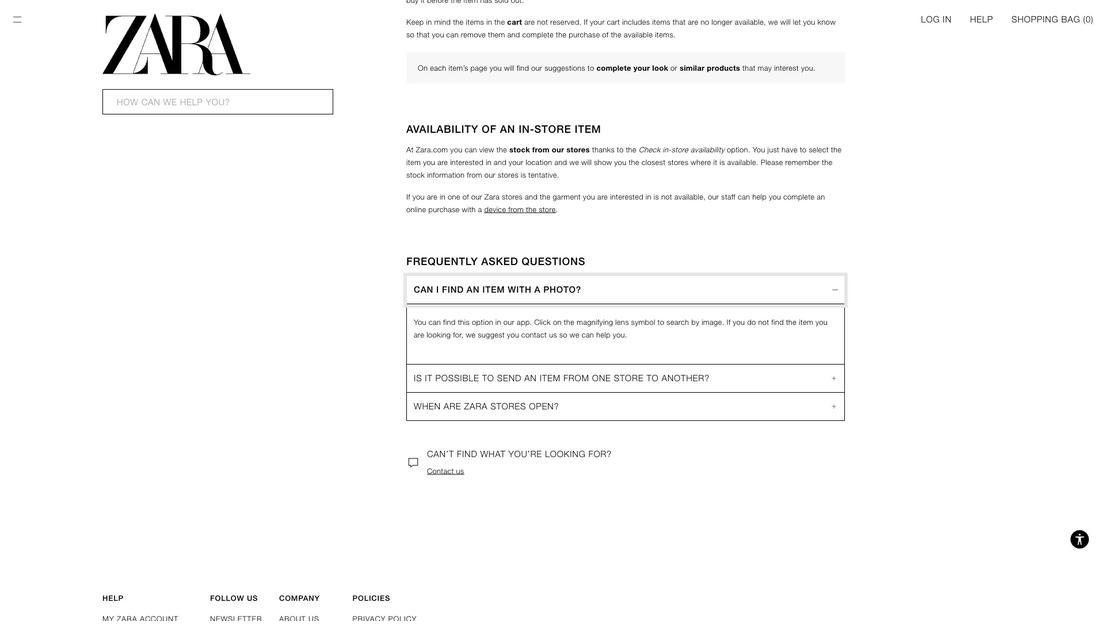 Task type: locate. For each thing, give the bounding box(es) containing it.
is down location
[[521, 171, 526, 179]]

2 vertical spatial complete
[[784, 193, 815, 201]]

1 vertical spatial is
[[521, 171, 526, 179]]

help inside you can find this option in our app. click on the magnifying lens symbol to search by image. if you do not find the item you are looking for, we suggest you contact us so we can help you.
[[596, 331, 611, 339]]

will left let
[[781, 18, 791, 26]]

please
[[761, 158, 783, 167]]

of left available
[[602, 30, 609, 39]]

0 vertical spatial that
[[673, 18, 686, 26]]

2 horizontal spatial an
[[525, 374, 537, 384]]

1 horizontal spatial purchase
[[569, 30, 600, 39]]

items.
[[655, 30, 676, 39]]

log
[[921, 14, 940, 24]]

purchase down 'reserved.'
[[569, 30, 600, 39]]

item right do
[[799, 318, 814, 327]]

1 horizontal spatial an
[[500, 123, 516, 136]]

are down show
[[598, 193, 608, 201]]

an inside is it possible to send an item from one store to another? dropdown button
[[525, 374, 537, 384]]

items inside are not reserved. if your cart includes items that are no longer available, we will let you know so that you can remove them and complete the purchase of the available items.
[[652, 18, 671, 26]]

item's
[[449, 64, 468, 72]]

each
[[430, 64, 447, 72]]

to inside 'online availability of an item' element
[[588, 64, 594, 72]]

if up online
[[406, 193, 410, 201]]

interested down "view"
[[450, 158, 484, 167]]

our left app. in the left bottom of the page
[[504, 318, 515, 327]]

if
[[584, 18, 588, 26], [406, 193, 410, 201], [727, 318, 731, 327]]

1 horizontal spatial help
[[753, 193, 767, 201]]

0 vertical spatial item
[[406, 158, 421, 167]]

to
[[482, 374, 494, 384], [647, 374, 659, 384]]

contact
[[522, 331, 547, 339]]

is down closest
[[654, 193, 659, 201]]

available,
[[735, 18, 766, 26], [675, 193, 706, 201]]

the left garment
[[540, 193, 551, 201]]

items up remove
[[466, 18, 484, 26]]

from down "view"
[[467, 171, 482, 179]]

can down mind
[[447, 30, 459, 39]]

can
[[414, 285, 434, 295]]

1 vertical spatial from
[[467, 171, 482, 179]]

store left availability
[[672, 145, 689, 154]]

0 horizontal spatial so
[[406, 30, 415, 39]]

0 horizontal spatial your
[[509, 158, 524, 167]]

follow
[[210, 594, 244, 603]]

1 vertical spatial purchase
[[429, 205, 460, 214]]

2 vertical spatial from
[[509, 205, 524, 214]]

the right mind
[[453, 18, 464, 26]]

with
[[508, 285, 532, 295]]

we left let
[[769, 18, 778, 26]]

know
[[818, 18, 836, 26]]

2 cart from the left
[[607, 18, 620, 26]]

you
[[753, 145, 765, 154], [414, 318, 427, 327]]

looking left for? on the bottom of the page
[[545, 450, 586, 460]]

our inside option. you just have to select the item you are interested in and your location and we will show you the closest stores where it is available. please remember the stock information from our stores is tentative.
[[485, 171, 496, 179]]

and right them
[[508, 30, 520, 39]]

available, inside are not reserved. if your cart includes items that are no longer available, we will let you know so that you can remove them and complete the purchase of the available items.
[[735, 18, 766, 26]]

if inside are not reserved. if your cart includes items that are no longer available, we will let you know so that you can remove them and complete the purchase of the available items.
[[584, 18, 588, 26]]

of right one
[[463, 193, 469, 201]]

0 vertical spatial from
[[532, 145, 550, 154]]

one
[[592, 374, 611, 384]]

that up items.
[[673, 18, 686, 26]]

if inside you can find this option in our app. click on the magnifying lens symbol to search by image. if you do not find the item you are looking for, we suggest you contact us so we can help you.
[[727, 318, 731, 327]]

0 horizontal spatial you
[[414, 318, 427, 327]]

1 horizontal spatial store
[[614, 374, 644, 384]]

1 horizontal spatial your
[[590, 18, 605, 26]]

1 horizontal spatial from
[[509, 205, 524, 214]]

plus image for is it possible to send an item from one store to another?
[[831, 372, 838, 386]]

option. you just have to select the item you are interested in and your location and we will show you the closest stores where it is available. please remember the stock information from our stores is tentative.
[[406, 145, 844, 179]]

may
[[758, 64, 772, 72]]

store inside dropdown button
[[614, 374, 644, 384]]

2 horizontal spatial complete
[[784, 193, 815, 201]]

stores
[[491, 402, 526, 412]]

2 plus image from the top
[[831, 400, 838, 414]]

an right send
[[525, 374, 537, 384]]

0 horizontal spatial is
[[521, 171, 526, 179]]

us down the on
[[549, 331, 557, 339]]

1 less image from the top
[[828, 374, 842, 383]]

and up the device from the store .
[[525, 193, 538, 201]]

0 vertical spatial looking
[[427, 331, 451, 339]]

to right thanks on the top right of page
[[617, 145, 624, 154]]

0 vertical spatial not
[[537, 18, 548, 26]]

for,
[[453, 331, 464, 339]]

1 vertical spatial help
[[596, 331, 611, 339]]

to left send
[[482, 374, 494, 384]]

0 vertical spatial help
[[970, 14, 994, 24]]

to right suggestions
[[588, 64, 594, 72]]

store down garment
[[539, 205, 556, 214]]

purchase inside are not reserved. if your cart includes items that are no longer available, we will let you know so that you can remove them and complete the purchase of the available items.
[[569, 30, 600, 39]]

item left from
[[540, 374, 561, 384]]

1 vertical spatial less image
[[828, 402, 842, 412]]

keep in mind the items in the cart
[[406, 18, 522, 26]]

an right find
[[467, 285, 480, 295]]

store up at zara.com you can view the stock from our stores thanks to the check in-store availability on the top of the page
[[535, 123, 571, 136]]

0 horizontal spatial cart
[[507, 18, 522, 26]]

1 horizontal spatial to
[[647, 374, 659, 384]]

item down at
[[406, 158, 421, 167]]

the right the on
[[564, 318, 575, 327]]

purchase for in
[[429, 205, 460, 214]]

with
[[462, 205, 476, 214]]

0 vertical spatial of
[[602, 30, 609, 39]]

1 horizontal spatial stock
[[510, 145, 530, 154]]

in down "view"
[[486, 158, 492, 167]]

stores
[[567, 145, 590, 154], [668, 158, 689, 167], [498, 171, 519, 179], [502, 193, 523, 201]]

plus image inside is it possible to send an item from one store to another? dropdown button
[[831, 372, 838, 386]]

item
[[575, 123, 601, 136], [483, 285, 505, 295], [540, 374, 561, 384]]

0 horizontal spatial available,
[[675, 193, 706, 201]]

reserved.
[[550, 18, 582, 26]]

if you are in one of our zara stores and the garment you are interested in is not available, our staff can help you complete an online purchase with a
[[406, 193, 828, 214]]

in up suggest
[[496, 318, 501, 327]]

2 vertical spatial item
[[540, 374, 561, 384]]

and down "view"
[[494, 158, 507, 167]]

.
[[556, 205, 558, 214]]

an inside "availability of an in-store item" element
[[500, 123, 516, 136]]

1 vertical spatial an
[[467, 285, 480, 295]]

from right device
[[509, 205, 524, 214]]

stores up zara
[[498, 171, 519, 179]]

0 vertical spatial less image
[[828, 374, 842, 383]]

1 horizontal spatial items
[[652, 18, 671, 26]]

1 vertical spatial store
[[539, 205, 556, 214]]

are up information
[[438, 158, 448, 167]]

can inside if you are in one of our zara stores and the garment you are interested in is not available, our staff can help you complete an online purchase with a
[[738, 193, 750, 201]]

2 horizontal spatial will
[[781, 18, 791, 26]]

0 horizontal spatial will
[[504, 64, 515, 72]]

are inside you can find this option in our app. click on the magnifying lens symbol to search by image. if you do not find the item you are looking for, we suggest you contact us so we can help you.
[[414, 331, 424, 339]]

available
[[624, 30, 653, 39]]

your right 'reserved.'
[[590, 18, 605, 26]]

1 vertical spatial interested
[[610, 193, 644, 201]]

1 horizontal spatial so
[[559, 331, 568, 339]]

our up location
[[552, 145, 564, 154]]

that left the may
[[743, 64, 756, 72]]

help
[[970, 14, 994, 24], [102, 594, 124, 603]]

0 vertical spatial item
[[575, 123, 601, 136]]

0 horizontal spatial item
[[406, 158, 421, 167]]

0 vertical spatial help
[[753, 193, 767, 201]]

find inside 'online availability of an item' element
[[517, 64, 529, 72]]

are inside option. you just have to select the item you are interested in and your location and we will show you the closest stores where it is available. please remember the stock information from our stores is tentative.
[[438, 158, 448, 167]]

items up items.
[[652, 18, 671, 26]]

of inside are not reserved. if your cart includes items that are no longer available, we will let you know so that you can remove them and complete the purchase of the available items.
[[602, 30, 609, 39]]

0 vertical spatial you
[[753, 145, 765, 154]]

stock inside option. you just have to select the item you are interested in and your location and we will show you the closest stores where it is available. please remember the stock information from our stores is tentative.
[[406, 171, 425, 179]]

0 vertical spatial us
[[549, 331, 557, 339]]

1 vertical spatial item
[[483, 285, 505, 295]]

us right follow at the bottom
[[247, 594, 258, 603]]

when are zara stores open? button
[[407, 393, 845, 421]]

the down 'reserved.'
[[556, 30, 567, 39]]

1 horizontal spatial will
[[582, 158, 592, 167]]

will
[[781, 18, 791, 26], [504, 64, 515, 72], [582, 158, 592, 167]]

to up the remember
[[800, 145, 807, 154]]

0 horizontal spatial to
[[482, 374, 494, 384]]

on
[[418, 64, 428, 72]]

2 vertical spatial not
[[759, 318, 769, 327]]

in inside you can find this option in our app. click on the magnifying lens symbol to search by image. if you do not find the item you are looking for, we suggest you contact us so we can help you.
[[496, 318, 501, 327]]

when are zara stores open?
[[414, 402, 559, 412]]

2 vertical spatial if
[[727, 318, 731, 327]]

you left the just at the right
[[753, 145, 765, 154]]

can inside are not reserved. if your cart includes items that are no longer available, we will let you know so that you can remove them and complete the purchase of the available items.
[[447, 30, 459, 39]]

suggestions
[[545, 64, 585, 72]]

log in link
[[921, 14, 952, 25]]

plus image
[[831, 372, 838, 386], [831, 400, 838, 414]]

us inside you can find this option in our app. click on the magnifying lens symbol to search by image. if you do not find the item you are looking for, we suggest you contact us so we can help you.
[[549, 331, 557, 339]]

available, right longer
[[735, 18, 766, 26]]

what
[[480, 450, 506, 460]]

of inside if you are in one of our zara stores and the garment you are interested in is not available, our staff can help you complete an online purchase with a
[[463, 193, 469, 201]]

contact
[[427, 467, 454, 476]]

not
[[537, 18, 548, 26], [661, 193, 672, 201], [759, 318, 769, 327]]

looking left for,
[[427, 331, 451, 339]]

find left suggestions
[[517, 64, 529, 72]]

1 vertical spatial so
[[559, 331, 568, 339]]

at
[[406, 145, 414, 154]]

0 vertical spatial available,
[[735, 18, 766, 26]]

1 vertical spatial looking
[[545, 450, 586, 460]]

and inside are not reserved. if your cart includes items that are no longer available, we will let you know so that you can remove them and complete the purchase of the available items.
[[508, 30, 520, 39]]

(
[[1084, 14, 1086, 24]]

2 less image from the top
[[828, 402, 842, 412]]

stock down "in-"
[[510, 145, 530, 154]]

complete left an
[[784, 193, 815, 201]]

we down at zara.com you can view the stock from our stores thanks to the check in-store availability on the top of the page
[[570, 158, 579, 167]]

2 items from the left
[[652, 18, 671, 26]]

do
[[747, 318, 756, 327]]

item inside dropdown button
[[540, 374, 561, 384]]

not down closest
[[661, 193, 672, 201]]

2 horizontal spatial us
[[549, 331, 557, 339]]

2 vertical spatial that
[[743, 64, 756, 72]]

stock down at
[[406, 171, 425, 179]]

you. inside you can find this option in our app. click on the magnifying lens symbol to search by image. if you do not find the item you are looking for, we suggest you contact us so we can help you.
[[613, 331, 627, 339]]

you. right interest
[[801, 64, 816, 72]]

products
[[707, 64, 740, 72]]

you can find this option in our app. click on the magnifying lens symbol to search by image. if you do not find the item you are looking for, we suggest you contact us so we can help you.
[[414, 318, 830, 339]]

an
[[500, 123, 516, 136], [467, 285, 480, 295], [525, 374, 537, 384]]

to
[[588, 64, 594, 72], [617, 145, 624, 154], [800, 145, 807, 154], [658, 318, 665, 327]]

your left look
[[634, 64, 650, 72]]

a
[[535, 285, 541, 295]]

not inside you can find this option in our app. click on the magnifying lens symbol to search by image. if you do not find the item you are looking for, we suggest you contact us so we can help you.
[[759, 318, 769, 327]]

or
[[671, 64, 678, 72]]

keep
[[406, 18, 424, 26]]

our up zara
[[485, 171, 496, 179]]

a
[[478, 205, 482, 214]]

0 horizontal spatial item
[[483, 285, 505, 295]]

1 horizontal spatial that
[[673, 18, 686, 26]]

available, inside if you are in one of our zara stores and the garment you are interested in is not available, our staff can help you complete an online purchase with a
[[675, 193, 706, 201]]

zara
[[485, 193, 500, 201]]

0 vertical spatial an
[[500, 123, 516, 136]]

can right staff on the top right of the page
[[738, 193, 750, 201]]

1 vertical spatial you
[[414, 318, 427, 327]]

looking
[[427, 331, 451, 339], [545, 450, 586, 460]]

zara.com
[[416, 145, 448, 154]]

our
[[531, 64, 543, 72], [552, 145, 564, 154], [485, 171, 496, 179], [471, 193, 482, 201], [708, 193, 719, 201], [504, 318, 515, 327]]

is
[[720, 158, 725, 167], [521, 171, 526, 179], [654, 193, 659, 201]]

2 vertical spatial an
[[525, 374, 537, 384]]

you. down lens
[[613, 331, 627, 339]]

help right staff on the top right of the page
[[753, 193, 767, 201]]

is it possible to send an item from one store to another? button
[[407, 365, 845, 393]]

1 horizontal spatial item
[[540, 374, 561, 384]]

if inside if you are in one of our zara stores and the garment you are interested in is not available, our staff can help you complete an online purchase with a
[[406, 193, 410, 201]]

find right do
[[772, 318, 784, 327]]

availability of an in-store item
[[406, 123, 601, 136]]

item inside option. you just have to select the item you are interested in and your location and we will show you the closest stores where it is available. please remember the stock information from our stores is tentative.
[[406, 158, 421, 167]]

device from the store .
[[484, 205, 558, 214]]

to left search
[[658, 318, 665, 327]]

0 vertical spatial your
[[590, 18, 605, 26]]

1 horizontal spatial us
[[456, 467, 464, 476]]

0 horizontal spatial us
[[247, 594, 258, 603]]

your
[[590, 18, 605, 26], [634, 64, 650, 72], [509, 158, 524, 167]]

us right contact
[[456, 467, 464, 476]]

1 horizontal spatial you.
[[801, 64, 816, 72]]

not right do
[[759, 318, 769, 327]]

our up 'a'
[[471, 193, 482, 201]]

1 horizontal spatial if
[[584, 18, 588, 26]]

1 items from the left
[[466, 18, 484, 26]]

will inside option. you just have to select the item you are interested in and your location and we will show you the closest stores where it is available. please remember the stock information from our stores is tentative.
[[582, 158, 592, 167]]

less image for is it possible to send an item from one store to another?
[[828, 374, 842, 383]]

interest
[[774, 64, 799, 72]]

you down can
[[414, 318, 427, 327]]

not inside if you are in one of our zara stores and the garment you are interested in is not available, our staff can help you complete an online purchase with a
[[661, 193, 672, 201]]

1 horizontal spatial not
[[661, 193, 672, 201]]

you.
[[801, 64, 816, 72], [613, 331, 627, 339]]

device from the store link
[[484, 205, 556, 214]]

in
[[943, 14, 952, 24]]

1 horizontal spatial you
[[753, 145, 765, 154]]

1 horizontal spatial cart
[[607, 18, 620, 26]]

less image
[[831, 283, 840, 297]]

our left suggestions
[[531, 64, 543, 72]]

purchase inside if you are in one of our zara stores and the garment you are interested in is not available, our staff can help you complete an online purchase with a
[[429, 205, 460, 214]]

help inside if you are in one of our zara stores and the garment you are interested in is not available, our staff can help you complete an online purchase with a
[[753, 193, 767, 201]]

plus image inside when are zara stores open? dropdown button
[[831, 400, 838, 414]]

in
[[426, 18, 432, 26], [487, 18, 492, 26], [486, 158, 492, 167], [440, 193, 446, 201], [646, 193, 652, 201], [496, 318, 501, 327]]

2 horizontal spatial is
[[720, 158, 725, 167]]

complete
[[523, 30, 554, 39], [597, 64, 631, 72], [784, 193, 815, 201]]

staff
[[721, 193, 736, 201]]

in-
[[519, 123, 535, 136]]

are left for,
[[414, 331, 424, 339]]

1 vertical spatial help
[[102, 594, 124, 603]]

complete down 'reserved.'
[[523, 30, 554, 39]]

0 vertical spatial so
[[406, 30, 415, 39]]

1 vertical spatial if
[[406, 193, 410, 201]]

1 plus image from the top
[[831, 372, 838, 386]]

1 vertical spatial complete
[[597, 64, 631, 72]]

item inside dropdown button
[[483, 285, 505, 295]]

1 vertical spatial that
[[417, 30, 430, 39]]

will right page
[[504, 64, 515, 72]]

1 horizontal spatial looking
[[545, 450, 586, 460]]

1 vertical spatial of
[[463, 193, 469, 201]]

shopping
[[1012, 14, 1059, 24]]

symbol
[[631, 318, 656, 327]]

0 horizontal spatial purchase
[[429, 205, 460, 214]]

an right of
[[500, 123, 516, 136]]

find left this on the bottom left of page
[[443, 318, 456, 327]]

2 vertical spatial will
[[582, 158, 592, 167]]

items
[[466, 18, 484, 26], [652, 18, 671, 26]]

1 vertical spatial us
[[456, 467, 464, 476]]

1 vertical spatial item
[[799, 318, 814, 327]]

stores down in-
[[668, 158, 689, 167]]

looking inside you can find this option in our app. click on the magnifying lens symbol to search by image. if you do not find the item you are looking for, we suggest you contact us so we can help you.
[[427, 331, 451, 339]]

contact us
[[427, 467, 464, 476]]

so down the on
[[559, 331, 568, 339]]

0 horizontal spatial stock
[[406, 171, 425, 179]]

from up location
[[532, 145, 550, 154]]

2 horizontal spatial your
[[634, 64, 650, 72]]

0 horizontal spatial not
[[537, 18, 548, 26]]

cart left 'reserved.'
[[507, 18, 522, 26]]

remember
[[786, 158, 820, 167]]

1 horizontal spatial item
[[799, 318, 814, 327]]

less image
[[828, 374, 842, 383], [828, 402, 842, 412]]

0 vertical spatial will
[[781, 18, 791, 26]]

help down the magnifying at the bottom right of the page
[[596, 331, 611, 339]]

0 horizontal spatial from
[[467, 171, 482, 179]]

0 vertical spatial plus image
[[831, 372, 838, 386]]

0 horizontal spatial interested
[[450, 158, 484, 167]]

is right it
[[720, 158, 725, 167]]

the right do
[[786, 318, 797, 327]]

1 cart from the left
[[507, 18, 522, 26]]

interested inside if you are in one of our zara stores and the garment you are interested in is not available, our staff can help you complete an online purchase with a
[[610, 193, 644, 201]]

asked
[[481, 256, 518, 268]]

look
[[652, 64, 669, 72]]

the inside if you are in one of our zara stores and the garment you are interested in is not available, our staff can help you complete an online purchase with a
[[540, 193, 551, 201]]

complete down are not reserved. if your cart includes items that are no longer available, we will let you know so that you can remove them and complete the purchase of the available items.
[[597, 64, 631, 72]]

stores inside if you are in one of our zara stores and the garment you are interested in is not available, our staff can help you complete an online purchase with a
[[502, 193, 523, 201]]

1 horizontal spatial interested
[[610, 193, 644, 201]]

1 horizontal spatial of
[[602, 30, 609, 39]]

interested
[[450, 158, 484, 167], [610, 193, 644, 201]]

item up thanks on the top right of page
[[575, 123, 601, 136]]

0 horizontal spatial help
[[596, 331, 611, 339]]

cart
[[507, 18, 522, 26], [607, 18, 620, 26]]

interested down option. you just have to select the item you are interested in and your location and we will show you the closest stores where it is available. please remember the stock information from our stores is tentative.
[[610, 193, 644, 201]]

0 vertical spatial stock
[[510, 145, 530, 154]]

not left 'reserved.'
[[537, 18, 548, 26]]

the
[[453, 18, 464, 26], [495, 18, 505, 26], [556, 30, 567, 39], [611, 30, 622, 39], [497, 145, 507, 154], [626, 145, 637, 154], [831, 145, 842, 154], [629, 158, 640, 167], [822, 158, 833, 167], [540, 193, 551, 201], [526, 205, 537, 214], [564, 318, 575, 327], [786, 318, 797, 327]]

online availability of an item element
[[406, 0, 845, 95]]

store right one
[[614, 374, 644, 384]]



Task type: describe. For each thing, give the bounding box(es) containing it.
plus image for when are zara stores open?
[[831, 400, 838, 414]]

another?
[[662, 374, 710, 384]]

it
[[425, 374, 433, 384]]

follow us
[[210, 594, 258, 603]]

0
[[1086, 14, 1091, 24]]

availability of an in-store item element
[[406, 123, 845, 227]]

availability
[[406, 123, 479, 136]]

location
[[526, 158, 552, 167]]

us for follow us
[[247, 594, 258, 603]]

complete inside if you are in one of our zara stores and the garment you are interested in is not available, our staff can help you complete an online purchase with a
[[784, 193, 815, 201]]

to inside option. you just have to select the item you are interested in and your location and we will show you the closest stores where it is available. please remember the stock information from our stores is tentative.
[[800, 145, 807, 154]]

item inside you can find this option in our app. click on the magnifying lens symbol to search by image. if you do not find the item you are looking for, we suggest you contact us so we can help you.
[[799, 318, 814, 327]]

you're
[[509, 450, 542, 460]]

How can we help you? search field
[[102, 89, 333, 115]]

longer
[[712, 18, 733, 26]]

are left 'reserved.'
[[525, 18, 535, 26]]

for?
[[589, 450, 612, 460]]

2 horizontal spatial item
[[575, 123, 601, 136]]

are left "no"
[[688, 18, 699, 26]]

is it possible to send an item from one store to another?
[[414, 374, 710, 384]]

us for contact us
[[456, 467, 464, 476]]

you. inside 'online availability of an item' element
[[801, 64, 816, 72]]

find left what
[[457, 450, 478, 460]]

in down closest
[[646, 193, 652, 201]]

on each item's page you will find our suggestions to complete your look or similar products that may interest you.
[[418, 64, 816, 72]]

have
[[782, 145, 798, 154]]

from
[[564, 374, 589, 384]]

2 horizontal spatial that
[[743, 64, 756, 72]]

check
[[639, 145, 661, 154]]

option
[[472, 318, 493, 327]]

are left one
[[427, 193, 438, 201]]

closest
[[642, 158, 666, 167]]

from inside option. you just have to select the item you are interested in and your location and we will show you the closest stores where it is available. please remember the stock information from our stores is tentative.
[[467, 171, 482, 179]]

you inside you can find this option in our app. click on the magnifying lens symbol to search by image. if you do not find the item you are looking for, we suggest you contact us so we can help you.
[[414, 318, 427, 327]]

our inside you can find this option in our app. click on the magnifying lens symbol to search by image. if you do not find the item you are looking for, we suggest you contact us so we can help you.
[[504, 318, 515, 327]]

one
[[448, 193, 460, 201]]

the left check
[[626, 145, 637, 154]]

of
[[482, 123, 497, 136]]

it
[[714, 158, 718, 167]]

so inside are not reserved. if your cart includes items that are no longer available, we will let you know so that you can remove them and complete the purchase of the available items.
[[406, 30, 415, 39]]

an inside can i find an item with a photo? dropdown button
[[467, 285, 480, 295]]

1 to from the left
[[482, 374, 494, 384]]

0 horizontal spatial store
[[539, 205, 556, 214]]

send
[[497, 374, 522, 384]]

in left one
[[440, 193, 446, 201]]

the up them
[[495, 18, 505, 26]]

magnifying
[[577, 318, 613, 327]]

we right for,
[[466, 331, 476, 339]]

bag
[[1062, 14, 1081, 24]]

open menu image
[[12, 14, 23, 25]]

the left closest
[[629, 158, 640, 167]]

not inside are not reserved. if your cart includes items that are no longer available, we will let you know so that you can remove them and complete the purchase of the available items.
[[537, 18, 548, 26]]

your inside option. you just have to select the item you are interested in and your location and we will show you the closest stores where it is available. please remember the stock information from our stores is tentative.
[[509, 158, 524, 167]]

the left available
[[611, 30, 622, 39]]

them
[[488, 30, 505, 39]]

0 vertical spatial store
[[535, 123, 571, 136]]

can left this on the bottom left of page
[[429, 318, 441, 327]]

can down the magnifying at the bottom right of the page
[[582, 331, 594, 339]]

open?
[[529, 402, 559, 412]]

online
[[406, 205, 426, 214]]

information
[[427, 171, 465, 179]]

0 status
[[1086, 14, 1091, 24]]

shopping bag ( 0 )
[[1012, 14, 1094, 24]]

cart inside are not reserved. if your cart includes items that are no longer available, we will let you know so that you can remove them and complete the purchase of the available items.
[[607, 18, 620, 26]]

includes
[[622, 18, 650, 26]]

to inside you can find this option in our app. click on the magnifying lens symbol to search by image. if you do not find the item you are looking for, we suggest you contact us so we can help you.
[[658, 318, 665, 327]]

the left . on the top
[[526, 205, 537, 214]]

tentative.
[[528, 171, 559, 179]]

we down the magnifying at the bottom right of the page
[[570, 331, 580, 339]]

device
[[484, 205, 506, 214]]

you inside option. you just have to select the item you are interested in and your location and we will show you the closest stores where it is available. please remember the stock information from our stores is tentative.
[[753, 145, 765, 154]]

select
[[809, 145, 829, 154]]

help link
[[970, 14, 994, 25]]

will inside are not reserved. if your cart includes items that are no longer available, we will let you know so that you can remove them and complete the purchase of the available items.
[[781, 18, 791, 26]]

image.
[[702, 318, 725, 327]]

an
[[817, 193, 825, 201]]

your inside are not reserved. if your cart includes items that are no longer available, we will let you know so that you can remove them and complete the purchase of the available items.
[[590, 18, 605, 26]]

the right "view"
[[497, 145, 507, 154]]

zara
[[464, 402, 488, 412]]

interested inside option. you just have to select the item you are interested in and your location and we will show you the closest stores where it is available. please remember the stock information from our stores is tentative.
[[450, 158, 484, 167]]

our left staff on the top right of the page
[[708, 193, 719, 201]]

in left mind
[[426, 18, 432, 26]]

click
[[534, 318, 551, 327]]

0 horizontal spatial that
[[417, 30, 430, 39]]

can left "view"
[[465, 145, 477, 154]]

app.
[[517, 318, 532, 327]]

at zara.com you can view the stock from our stores thanks to the check in-store availability
[[406, 145, 725, 154]]

are
[[444, 402, 461, 412]]

suggest
[[478, 331, 505, 339]]

frequently
[[406, 256, 478, 268]]

policies
[[353, 594, 390, 603]]

this
[[458, 318, 470, 327]]

available.
[[727, 158, 759, 167]]

and down at zara.com you can view the stock from our stores thanks to the check in-store availability on the top of the page
[[555, 158, 567, 167]]

are not reserved. if your cart includes items that are no longer available, we will let you know so that you can remove them and complete the purchase of the available items.
[[406, 18, 838, 39]]

questions
[[522, 256, 586, 268]]

we inside option. you just have to select the item you are interested in and your location and we will show you the closest stores where it is available. please remember the stock information from our stores is tentative.
[[570, 158, 579, 167]]

option.
[[727, 145, 751, 154]]

the right select
[[831, 145, 842, 154]]

just
[[768, 145, 780, 154]]

possible
[[436, 374, 479, 384]]

1 horizontal spatial complete
[[597, 64, 631, 72]]

similar
[[680, 64, 705, 72]]

by
[[692, 318, 700, 327]]

log in
[[921, 14, 952, 24]]

0 vertical spatial store
[[672, 145, 689, 154]]

in-
[[663, 145, 672, 154]]

zara logo united states. image
[[102, 14, 250, 75]]

mind
[[434, 18, 451, 26]]

we inside are not reserved. if your cart includes items that are no longer available, we will let you know so that you can remove them and complete the purchase of the available items.
[[769, 18, 778, 26]]

search
[[667, 318, 689, 327]]

in up them
[[487, 18, 492, 26]]

i
[[436, 285, 439, 295]]

so inside you can find this option in our app. click on the magnifying lens symbol to search by image. if you do not find the item you are looking for, we suggest you contact us so we can help you.
[[559, 331, 568, 339]]

where
[[691, 158, 711, 167]]

our inside 'online availability of an item' element
[[531, 64, 543, 72]]

remove
[[461, 30, 486, 39]]

can i find an item with a photo?
[[414, 285, 581, 295]]

2 to from the left
[[647, 374, 659, 384]]

stores left thanks on the top right of page
[[567, 145, 590, 154]]

let
[[793, 18, 801, 26]]

page
[[471, 64, 488, 72]]

is inside if you are in one of our zara stores and the garment you are interested in is not available, our staff can help you complete an online purchase with a
[[654, 193, 659, 201]]

0 horizontal spatial help
[[102, 594, 124, 603]]

and inside if you are in one of our zara stores and the garment you are interested in is not available, our staff can help you complete an online purchase with a
[[525, 193, 538, 201]]

1 vertical spatial will
[[504, 64, 515, 72]]

photo?
[[544, 285, 581, 295]]

purchase for if
[[569, 30, 600, 39]]

accessibility image
[[1069, 529, 1092, 552]]

less image for when are zara stores open?
[[828, 402, 842, 412]]

in inside option. you just have to select the item you are interested in and your location and we will show you the closest stores where it is available. please remember the stock information from our stores is tentative.
[[486, 158, 492, 167]]

company
[[279, 594, 320, 603]]

thanks
[[592, 145, 615, 154]]

0 vertical spatial is
[[720, 158, 725, 167]]

show
[[594, 158, 612, 167]]

complete inside are not reserved. if your cart includes items that are no longer available, we will let you know so that you can remove them and complete the purchase of the available items.
[[523, 30, 554, 39]]

the down select
[[822, 158, 833, 167]]

1 vertical spatial your
[[634, 64, 650, 72]]

view
[[479, 145, 494, 154]]



Task type: vqa. For each thing, say whether or not it's contained in the screenshot.
will in the are not reserved. If your cart includes items that are no longer available, we will let you know so that you can remove them and complete the purchase of the available items.
yes



